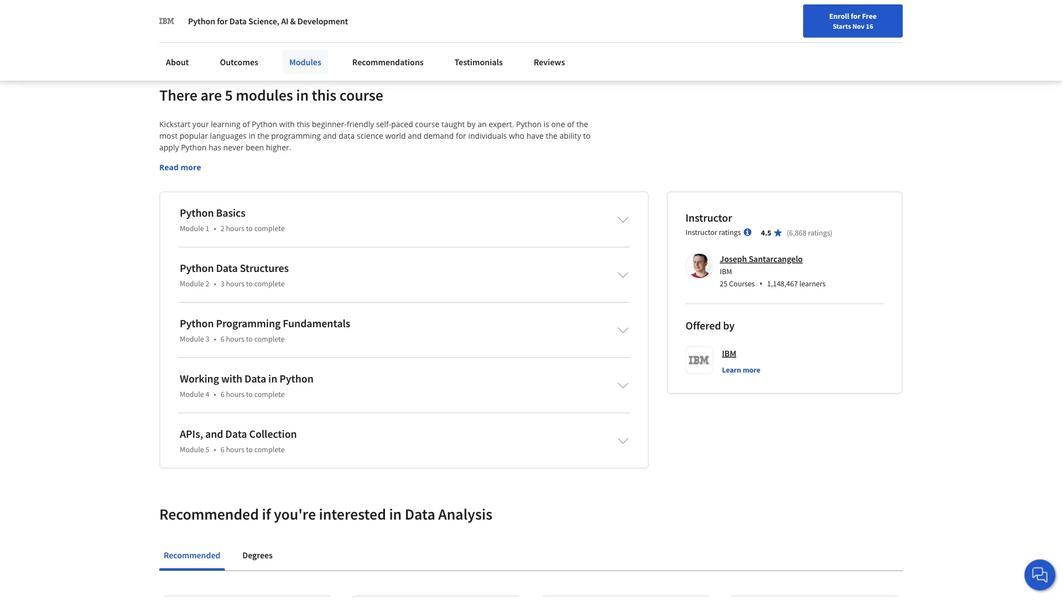 Task type: describe. For each thing, give the bounding box(es) containing it.
taught
[[442, 119, 465, 130]]

course inside kickstart your learning of python with this beginner-friendly self-paced course taught by an expert. python is one of the most popular languages in the programming and data science world and demand for individuals who have the ability to apply python has never been higher.
[[415, 119, 440, 130]]

• inside working with data in python module 4 • 6 hours to complete
[[214, 390, 216, 400]]

find
[[755, 13, 770, 23]]

5 inside apis, and data collection module 5 • 6 hours to complete
[[206, 445, 209, 455]]

nov
[[853, 22, 865, 30]]

read more
[[159, 162, 201, 173]]

module inside python basics module 1 • 2 hours to complete
[[180, 224, 204, 234]]

in inside working with data in python module 4 • 6 hours to complete
[[268, 372, 277, 386]]

data
[[339, 131, 355, 141]]

4
[[206, 390, 209, 400]]

are
[[201, 86, 222, 105]]

• inside python programming fundamentals module 3 • 6 hours to complete
[[214, 334, 216, 344]]

to inside python programming fundamentals module 3 • 6 hours to complete
[[246, 334, 253, 344]]

you're
[[274, 505, 316, 524]]

free
[[862, 11, 877, 21]]

1 vertical spatial by
[[723, 319, 735, 333]]

languages
[[210, 131, 247, 141]]

1
[[206, 224, 209, 234]]

python programming fundamentals module 3 • 6 hours to complete
[[180, 317, 350, 344]]

santarcangelo
[[749, 254, 803, 265]]

hours inside python data structures module 2 • 3 hours to complete
[[226, 279, 245, 289]]

complete inside working with data in python module 4 • 6 hours to complete
[[254, 390, 285, 400]]

data for and
[[225, 428, 247, 441]]

for for enroll
[[851, 11, 861, 21]]

courses
[[729, 279, 755, 289]]

joseph santarcangelo image
[[687, 254, 712, 278]]

individuals
[[468, 131, 507, 141]]

outcomes
[[220, 56, 258, 68]]

beginner-
[[312, 119, 347, 130]]

learn more
[[722, 365, 761, 375]]

module inside apis, and data collection module 5 • 6 hours to complete
[[180, 445, 204, 455]]

for for python
[[217, 15, 228, 27]]

learning
[[211, 119, 241, 130]]

6 inside working with data in python module 4 • 6 hours to complete
[[221, 390, 224, 400]]

about link
[[159, 50, 196, 74]]

one
[[552, 119, 565, 130]]

in down the modules
[[296, 86, 309, 105]]

it
[[201, 17, 207, 28]]

higher.
[[266, 142, 291, 153]]

hours inside python programming fundamentals module 3 • 6 hours to complete
[[226, 334, 245, 344]]

python inside python programming fundamentals module 3 • 6 hours to complete
[[180, 317, 214, 331]]

learners
[[800, 279, 826, 289]]

coursera career certificate image
[[694, 0, 878, 61]]

• inside python basics module 1 • 2 hours to complete
[[214, 224, 216, 234]]

&
[[290, 15, 296, 27]]

interested
[[319, 505, 386, 524]]

kickstart your learning of python with this beginner-friendly self-paced course taught by an expert. python is one of the most popular languages in the programming and data science world and demand for individuals who have the ability to apply python has never been higher.
[[159, 119, 593, 153]]

module inside python data structures module 2 • 3 hours to complete
[[180, 279, 204, 289]]

1 of from the left
[[243, 119, 250, 130]]

programming
[[271, 131, 321, 141]]

analysis
[[438, 505, 493, 524]]

complete inside python data structures module 2 • 3 hours to complete
[[254, 279, 285, 289]]

2 horizontal spatial the
[[577, 119, 588, 130]]

joseph
[[720, 254, 747, 265]]

1 horizontal spatial this
[[312, 86, 337, 105]]

1 horizontal spatial ratings
[[808, 228, 831, 238]]

testimonials
[[455, 56, 503, 68]]

show notifications image
[[913, 14, 926, 27]]

have
[[527, 131, 544, 141]]

6,868
[[789, 228, 807, 238]]

modules
[[236, 86, 293, 105]]

this inside kickstart your learning of python with this beginner-friendly self-paced course taught by an expert. python is one of the most popular languages in the programming and data science world and demand for individuals who have the ability to apply python has never been higher.
[[297, 119, 310, 130]]

offered
[[686, 319, 721, 333]]

data for with
[[245, 372, 266, 386]]

0 horizontal spatial ratings
[[719, 228, 741, 238]]

to inside kickstart your learning of python with this beginner-friendly self-paced course taught by an expert. python is one of the most popular languages in the programming and data science world and demand for individuals who have the ability to apply python has never been higher.
[[583, 131, 591, 141]]

hours inside apis, and data collection module 5 • 6 hours to complete
[[226, 445, 245, 455]]

enroll for free starts nov 16
[[830, 11, 877, 30]]

python inside python basics module 1 • 2 hours to complete
[[180, 206, 214, 220]]

0 horizontal spatial the
[[257, 131, 269, 141]]

never
[[223, 142, 244, 153]]

recommended for recommended
[[164, 550, 220, 561]]

joseph santarcangelo ibm 25 courses • 1,148,467 learners
[[720, 254, 826, 290]]

python data structures module 2 • 3 hours to complete
[[180, 262, 289, 289]]

self-
[[376, 119, 391, 130]]

read
[[159, 162, 179, 173]]

ibm inside joseph santarcangelo ibm 25 courses • 1,148,467 learners
[[720, 267, 732, 277]]

apis,
[[180, 428, 203, 441]]

chat with us image
[[1032, 567, 1049, 584]]

learn more button
[[722, 365, 761, 376]]

modules
[[289, 56, 321, 68]]

for inside kickstart your learning of python with this beginner-friendly self-paced course taught by an expert. python is one of the most popular languages in the programming and data science world and demand for individuals who have the ability to apply python has never been higher.
[[456, 131, 466, 141]]

science,
[[248, 15, 280, 27]]

6 inside apis, and data collection module 5 • 6 hours to complete
[[221, 445, 224, 455]]

to inside working with data in python module 4 • 6 hours to complete
[[246, 390, 253, 400]]

learn
[[722, 365, 742, 375]]

1,148,467
[[767, 279, 798, 289]]

working
[[180, 372, 219, 386]]

science
[[357, 131, 383, 141]]

find your new career link
[[750, 11, 830, 25]]

read more button
[[159, 162, 201, 173]]

by inside kickstart your learning of python with this beginner-friendly self-paced course taught by an expert. python is one of the most popular languages in the programming and data science world and demand for individuals who have the ability to apply python has never been higher.
[[467, 119, 476, 130]]

enroll
[[830, 11, 850, 21]]

your for of
[[192, 119, 209, 130]]

complete inside python programming fundamentals module 3 • 6 hours to complete
[[254, 334, 285, 344]]

an
[[478, 119, 487, 130]]

1 horizontal spatial the
[[546, 131, 558, 141]]

collection
[[249, 428, 297, 441]]

recommendation tabs tab list
[[159, 542, 903, 571]]

16
[[866, 22, 874, 30]]

3 inside python programming fundamentals module 3 • 6 hours to complete
[[206, 334, 209, 344]]

ibm link
[[722, 347, 737, 360]]

on
[[208, 17, 218, 28]]

your for career
[[771, 13, 786, 23]]

2 inside python basics module 1 • 2 hours to complete
[[221, 224, 224, 234]]

english
[[850, 12, 877, 24]]

to inside python basics module 1 • 2 hours to complete
[[246, 224, 253, 234]]

apis, and data collection module 5 • 6 hours to complete
[[180, 428, 297, 455]]

fundamentals
[[283, 317, 350, 331]]

with inside working with data in python module 4 • 6 hours to complete
[[221, 372, 242, 386]]

to inside apis, and data collection module 5 • 6 hours to complete
[[246, 445, 253, 455]]

recommendations link
[[346, 50, 430, 74]]

review
[[361, 17, 385, 28]]

paced
[[391, 119, 413, 130]]



Task type: vqa. For each thing, say whether or not it's contained in the screenshot.
personalized
no



Task type: locate. For each thing, give the bounding box(es) containing it.
0 vertical spatial recommended
[[159, 505, 259, 524]]

about
[[166, 56, 189, 68]]

1 6 from the top
[[221, 334, 224, 344]]

complete down structures at the top left of the page
[[254, 279, 285, 289]]

4 hours from the top
[[226, 390, 245, 400]]

3 up working
[[206, 334, 209, 344]]

friendly
[[347, 119, 374, 130]]

1 vertical spatial more
[[743, 365, 761, 375]]

ability
[[560, 131, 581, 141]]

to down structures at the top left of the page
[[246, 279, 253, 289]]

ibm image
[[159, 13, 175, 29]]

3 6 from the top
[[221, 445, 224, 455]]

0 vertical spatial more
[[181, 162, 201, 173]]

2 of from the left
[[567, 119, 575, 130]]

for right it
[[217, 15, 228, 27]]

data inside python data structures module 2 • 3 hours to complete
[[216, 262, 238, 275]]

to right ability
[[583, 131, 591, 141]]

and right apis,
[[205, 428, 223, 441]]

in down python programming fundamentals module 3 • 6 hours to complete
[[268, 372, 277, 386]]

by right the offered
[[723, 319, 735, 333]]

0 vertical spatial 6
[[221, 334, 224, 344]]

2 vertical spatial 6
[[221, 445, 224, 455]]

has
[[209, 142, 221, 153]]

in right science,
[[284, 17, 291, 28]]

world
[[385, 131, 406, 141]]

ibm up learn
[[722, 348, 737, 359]]

more inside button
[[181, 162, 201, 173]]

development
[[298, 15, 348, 27]]

media
[[243, 17, 266, 28]]

ibm
[[720, 267, 732, 277], [722, 348, 737, 359]]

0 horizontal spatial 3
[[206, 334, 209, 344]]

0 horizontal spatial more
[[181, 162, 201, 173]]

most
[[159, 131, 178, 141]]

1 horizontal spatial by
[[723, 319, 735, 333]]

0 horizontal spatial by
[[467, 119, 476, 130]]

6
[[221, 334, 224, 344], [221, 390, 224, 400], [221, 445, 224, 455]]

offered by
[[686, 319, 735, 333]]

and down 'paced'
[[408, 131, 422, 141]]

0 vertical spatial instructor
[[686, 211, 732, 225]]

0 vertical spatial 3
[[221, 279, 224, 289]]

working with data in python module 4 • 6 hours to complete
[[180, 372, 314, 400]]

data inside working with data in python module 4 • 6 hours to complete
[[245, 372, 266, 386]]

python inside working with data in python module 4 • 6 hours to complete
[[280, 372, 314, 386]]

with right working
[[221, 372, 242, 386]]

and down the beginner-
[[323, 131, 337, 141]]

in inside kickstart your learning of python with this beginner-friendly self-paced course taught by an expert. python is one of the most popular languages in the programming and data science world and demand for individuals who have the ability to apply python has never been higher.
[[249, 131, 255, 141]]

data left collection
[[225, 428, 247, 441]]

instructor for instructor ratings
[[686, 228, 718, 238]]

data for for
[[229, 15, 247, 27]]

this up the beginner-
[[312, 86, 337, 105]]

course
[[340, 86, 383, 105], [415, 119, 440, 130]]

2 instructor from the top
[[686, 228, 718, 238]]

2 module from the top
[[180, 279, 204, 289]]

5 complete from the top
[[254, 445, 285, 455]]

to
[[583, 131, 591, 141], [246, 224, 253, 234], [246, 279, 253, 289], [246, 334, 253, 344], [246, 390, 253, 400], [246, 445, 253, 455]]

instructor up instructor ratings
[[686, 211, 732, 225]]

reviews link
[[527, 50, 572, 74]]

• inside apis, and data collection module 5 • 6 hours to complete
[[214, 445, 216, 455]]

1 vertical spatial ibm
[[722, 348, 737, 359]]

recommended button
[[159, 542, 225, 569]]

instructor up joseph santarcangelo image
[[686, 228, 718, 238]]

apply
[[159, 142, 179, 153]]

2 inside python data structures module 2 • 3 hours to complete
[[206, 279, 209, 289]]

complete inside python basics module 1 • 2 hours to complete
[[254, 224, 285, 234]]

in right interested
[[389, 505, 402, 524]]

( 6,868 ratings )
[[787, 228, 833, 238]]

your up popular
[[192, 119, 209, 130]]

performance
[[311, 17, 359, 28]]

•
[[214, 224, 216, 234], [760, 278, 763, 290], [214, 279, 216, 289], [214, 334, 216, 344], [214, 390, 216, 400], [214, 445, 216, 455]]

the up ability
[[577, 119, 588, 130]]

recommendations
[[352, 56, 424, 68]]

new
[[787, 13, 802, 23]]

there are 5 modules in this course
[[159, 86, 383, 105]]

1 vertical spatial recommended
[[164, 550, 220, 561]]

with inside kickstart your learning of python with this beginner-friendly self-paced course taught by an expert. python is one of the most popular languages in the programming and data science world and demand for individuals who have the ability to apply python has never been higher.
[[279, 119, 295, 130]]

complete down programming
[[254, 334, 285, 344]]

data down python programming fundamentals module 3 • 6 hours to complete
[[245, 372, 266, 386]]

0 horizontal spatial course
[[340, 86, 383, 105]]

5
[[225, 86, 233, 105], [206, 445, 209, 455]]

hours inside python basics module 1 • 2 hours to complete
[[226, 224, 245, 234]]

to down collection
[[246, 445, 253, 455]]

english button
[[830, 0, 897, 36]]

to right 4
[[246, 390, 253, 400]]

module
[[180, 224, 204, 234], [180, 279, 204, 289], [180, 334, 204, 344], [180, 390, 204, 400], [180, 445, 204, 455]]

1 vertical spatial 5
[[206, 445, 209, 455]]

degrees button
[[238, 542, 277, 569]]

for down taught
[[456, 131, 466, 141]]

1 vertical spatial with
[[221, 372, 242, 386]]

to down programming
[[246, 334, 253, 344]]

kickstart
[[159, 119, 190, 130]]

ratings
[[719, 228, 741, 238], [808, 228, 831, 238]]

structures
[[240, 262, 289, 275]]

0 horizontal spatial with
[[221, 372, 242, 386]]

your right find
[[771, 13, 786, 23]]

4 complete from the top
[[254, 390, 285, 400]]

0 vertical spatial 5
[[225, 86, 233, 105]]

course up demand
[[415, 119, 440, 130]]

your
[[771, 13, 786, 23], [293, 17, 310, 28], [192, 119, 209, 130]]

the up been
[[257, 131, 269, 141]]

0 vertical spatial with
[[279, 119, 295, 130]]

more for read more
[[181, 162, 201, 173]]

by left an
[[467, 119, 476, 130]]

3 complete from the top
[[254, 334, 285, 344]]

recommended for recommended if you're interested in data analysis
[[159, 505, 259, 524]]

recommended inside recommended button
[[164, 550, 220, 561]]

1 module from the top
[[180, 224, 204, 234]]

0 horizontal spatial for
[[217, 15, 228, 27]]

to right 1
[[246, 224, 253, 234]]

course up friendly
[[340, 86, 383, 105]]

more
[[181, 162, 201, 173], [743, 365, 761, 375]]

1 hours from the top
[[226, 224, 245, 234]]

instructor
[[686, 211, 732, 225], [686, 228, 718, 238]]

2 horizontal spatial for
[[851, 11, 861, 21]]

by
[[467, 119, 476, 130], [723, 319, 735, 333]]

3
[[221, 279, 224, 289], [206, 334, 209, 344]]

3 module from the top
[[180, 334, 204, 344]]

complete down collection
[[254, 445, 285, 455]]

for inside enroll for free starts nov 16
[[851, 11, 861, 21]]

python basics module 1 • 2 hours to complete
[[180, 206, 285, 234]]

and left the &
[[268, 17, 282, 28]]

2
[[221, 224, 224, 234], [206, 279, 209, 289]]

starts
[[833, 22, 851, 30]]

more for learn more
[[743, 365, 761, 375]]

module inside working with data in python module 4 • 6 hours to complete
[[180, 390, 204, 400]]

of right learning
[[243, 119, 250, 130]]

2 hours from the top
[[226, 279, 245, 289]]

1 horizontal spatial 5
[[225, 86, 233, 105]]

1 horizontal spatial with
[[279, 119, 295, 130]]

been
[[246, 142, 264, 153]]

to inside python data structures module 2 • 3 hours to complete
[[246, 279, 253, 289]]

3 hours from the top
[[226, 334, 245, 344]]

1 horizontal spatial your
[[293, 17, 310, 28]]

data left structures at the top left of the page
[[216, 262, 238, 275]]

3 up programming
[[221, 279, 224, 289]]

basics
[[216, 206, 246, 220]]

for
[[851, 11, 861, 21], [217, 15, 228, 27], [456, 131, 466, 141]]

1 vertical spatial 2
[[206, 279, 209, 289]]

ibm up 25
[[720, 267, 732, 277]]

and inside apis, and data collection module 5 • 6 hours to complete
[[205, 428, 223, 441]]

hours
[[226, 224, 245, 234], [226, 279, 245, 289], [226, 334, 245, 344], [226, 390, 245, 400], [226, 445, 245, 455]]

ratings right 6,868
[[808, 228, 831, 238]]

hours inside working with data in python module 4 • 6 hours to complete
[[226, 390, 245, 400]]

with up 'programming'
[[279, 119, 295, 130]]

6 inside python programming fundamentals module 3 • 6 hours to complete
[[221, 334, 224, 344]]

outcomes link
[[213, 50, 265, 74]]

demand
[[424, 131, 454, 141]]

(
[[787, 228, 789, 238]]

)
[[831, 228, 833, 238]]

2 complete from the top
[[254, 279, 285, 289]]

this up 'programming'
[[297, 119, 310, 130]]

recommended if you're interested in data analysis
[[159, 505, 493, 524]]

for up the nov
[[851, 11, 861, 21]]

complete inside apis, and data collection module 5 • 6 hours to complete
[[254, 445, 285, 455]]

your inside kickstart your learning of python with this beginner-friendly self-paced course taught by an expert. python is one of the most popular languages in the programming and data science world and demand for individuals who have the ability to apply python has never been higher.
[[192, 119, 209, 130]]

1 instructor from the top
[[686, 211, 732, 225]]

data inside apis, and data collection module 5 • 6 hours to complete
[[225, 428, 247, 441]]

joseph santarcangelo link
[[720, 254, 803, 265]]

more inside button
[[743, 365, 761, 375]]

1 horizontal spatial course
[[415, 119, 440, 130]]

if
[[262, 505, 271, 524]]

complete up collection
[[254, 390, 285, 400]]

0 vertical spatial 2
[[221, 224, 224, 234]]

modules link
[[283, 50, 328, 74]]

1 horizontal spatial 3
[[221, 279, 224, 289]]

1 vertical spatial 3
[[206, 334, 209, 344]]

of up ability
[[567, 119, 575, 130]]

• inside python data structures module 2 • 3 hours to complete
[[214, 279, 216, 289]]

python inside python data structures module 2 • 3 hours to complete
[[180, 262, 214, 275]]

2 horizontal spatial your
[[771, 13, 786, 23]]

• inside joseph santarcangelo ibm 25 courses • 1,148,467 learners
[[760, 278, 763, 290]]

more right the read
[[181, 162, 201, 173]]

1 horizontal spatial more
[[743, 365, 761, 375]]

0 horizontal spatial this
[[297, 119, 310, 130]]

data left analysis
[[405, 505, 435, 524]]

3 inside python data structures module 2 • 3 hours to complete
[[221, 279, 224, 289]]

degrees
[[243, 550, 273, 561]]

1 vertical spatial this
[[297, 119, 310, 130]]

0 horizontal spatial your
[[192, 119, 209, 130]]

0 horizontal spatial of
[[243, 119, 250, 130]]

is
[[544, 119, 550, 130]]

who
[[509, 131, 525, 141]]

4 module from the top
[[180, 390, 204, 400]]

in up been
[[249, 131, 255, 141]]

complete
[[254, 224, 285, 234], [254, 279, 285, 289], [254, 334, 285, 344], [254, 390, 285, 400], [254, 445, 285, 455]]

5 module from the top
[[180, 445, 204, 455]]

testimonials link
[[448, 50, 510, 74]]

there
[[159, 86, 198, 105]]

1 horizontal spatial for
[[456, 131, 466, 141]]

module inside python programming fundamentals module 3 • 6 hours to complete
[[180, 334, 204, 344]]

your right ai
[[293, 17, 310, 28]]

1 complete from the top
[[254, 224, 285, 234]]

0 vertical spatial ibm
[[720, 267, 732, 277]]

social
[[220, 17, 241, 28]]

your inside 'link'
[[771, 13, 786, 23]]

4.5
[[761, 228, 772, 238]]

share it on social media and in your performance review
[[178, 17, 385, 28]]

data right "on"
[[229, 15, 247, 27]]

0 horizontal spatial 2
[[206, 279, 209, 289]]

None search field
[[158, 7, 423, 29]]

the down the is
[[546, 131, 558, 141]]

0 vertical spatial this
[[312, 86, 337, 105]]

1 vertical spatial 6
[[221, 390, 224, 400]]

career
[[803, 13, 825, 23]]

popular
[[180, 131, 208, 141]]

1 vertical spatial course
[[415, 119, 440, 130]]

complete up structures at the top left of the page
[[254, 224, 285, 234]]

2 6 from the top
[[221, 390, 224, 400]]

0 vertical spatial by
[[467, 119, 476, 130]]

ratings up joseph
[[719, 228, 741, 238]]

1 horizontal spatial 2
[[221, 224, 224, 234]]

this
[[312, 86, 337, 105], [297, 119, 310, 130]]

1 vertical spatial instructor
[[686, 228, 718, 238]]

0 horizontal spatial 5
[[206, 445, 209, 455]]

5 hours from the top
[[226, 445, 245, 455]]

0 vertical spatial course
[[340, 86, 383, 105]]

instructor ratings
[[686, 228, 741, 238]]

25
[[720, 279, 728, 289]]

instructor for instructor
[[686, 211, 732, 225]]

more right learn
[[743, 365, 761, 375]]

1 horizontal spatial of
[[567, 119, 575, 130]]

programming
[[216, 317, 281, 331]]



